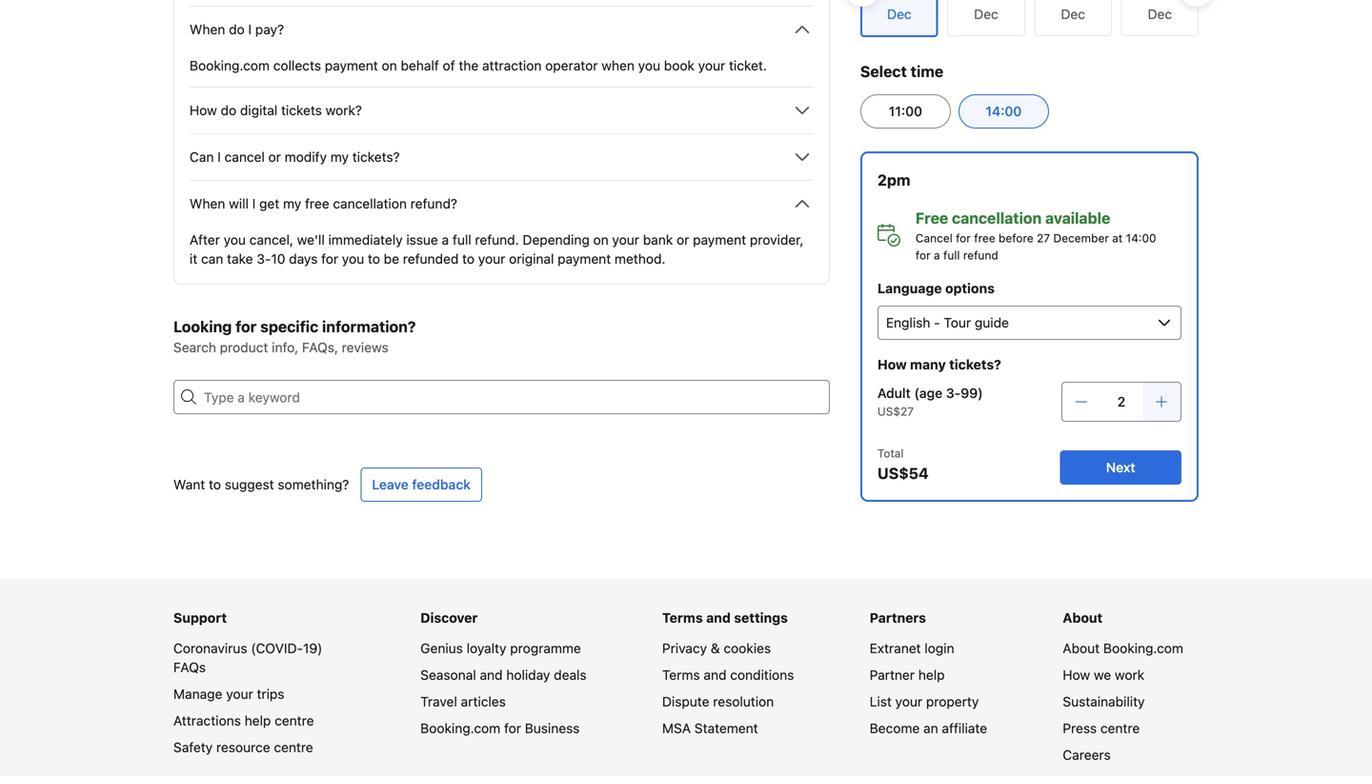 Task type: locate. For each thing, give the bounding box(es) containing it.
2 vertical spatial booking.com
[[421, 721, 501, 737]]

0 horizontal spatial cancellation
[[333, 196, 407, 212]]

1 horizontal spatial full
[[944, 249, 960, 262]]

login
[[925, 641, 955, 657]]

when left pay?
[[190, 21, 225, 37]]

press centre
[[1063, 721, 1140, 737]]

for right days
[[321, 251, 338, 267]]

can i cancel or modify my tickets?
[[190, 149, 400, 165]]

be
[[384, 251, 399, 267]]

0 horizontal spatial my
[[283, 196, 301, 212]]

how for how do digital tickets work?
[[190, 102, 217, 118]]

0 vertical spatial help
[[919, 668, 945, 683]]

i right can at top
[[218, 149, 221, 165]]

booking.com for booking.com collects payment on behalf of the attraction operator when you book your ticket.
[[190, 58, 270, 73]]

i left pay?
[[248, 21, 252, 37]]

cancel
[[916, 232, 953, 245]]

1 vertical spatial my
[[283, 196, 301, 212]]

looking for specific information? search product info, faqs, reviews
[[173, 318, 416, 356]]

0 horizontal spatial dec button
[[948, 0, 1026, 36]]

booking.com down the travel articles
[[421, 721, 501, 737]]

2 dec from the left
[[1061, 6, 1086, 22]]

your down refund.
[[478, 251, 506, 267]]

1 horizontal spatial payment
[[558, 251, 611, 267]]

and
[[706, 611, 731, 626], [480, 668, 503, 683], [704, 668, 727, 683]]

privacy & cookies link
[[662, 641, 771, 657]]

for inside after you cancel, we'll immediately issue a full refund. depending on your bank or payment provider, it can take 3-10 days for you to be refunded to your original payment method.
[[321, 251, 338, 267]]

0 vertical spatial a
[[442, 232, 449, 248]]

help for attractions
[[245, 714, 271, 729]]

when
[[190, 21, 225, 37], [190, 196, 225, 212]]

1 horizontal spatial 14:00
[[1126, 232, 1157, 245]]

do left the digital
[[221, 102, 237, 118]]

for left business
[[504, 721, 521, 737]]

after you cancel, we'll immediately issue a full refund. depending on your bank or payment provider, it can take 3-10 days for you to be refunded to your original payment method.
[[190, 232, 804, 267]]

booking.com for business link
[[421, 721, 580, 737]]

pay?
[[255, 21, 284, 37]]

how inside dropdown button
[[190, 102, 217, 118]]

0 vertical spatial booking.com
[[190, 58, 270, 73]]

99)
[[961, 386, 983, 401]]

0 horizontal spatial 3-
[[257, 251, 271, 267]]

looking
[[173, 318, 232, 336]]

1 vertical spatial help
[[245, 714, 271, 729]]

programme
[[510, 641, 581, 657]]

1 vertical spatial full
[[944, 249, 960, 262]]

0 horizontal spatial how
[[190, 102, 217, 118]]

manage your trips link
[[173, 687, 285, 703]]

1 vertical spatial terms
[[662, 668, 700, 683]]

resource
[[216, 740, 270, 756]]

booking.com up the work
[[1104, 641, 1184, 657]]

product
[[220, 340, 268, 356]]

1 vertical spatial you
[[224, 232, 246, 248]]

centre down "trips"
[[275, 714, 314, 729]]

0 horizontal spatial a
[[442, 232, 449, 248]]

help down "trips"
[[245, 714, 271, 729]]

0 vertical spatial or
[[268, 149, 281, 165]]

refund.
[[475, 232, 519, 248]]

how many tickets?
[[878, 357, 1002, 373]]

a right issue
[[442, 232, 449, 248]]

on left behalf at the left top
[[382, 58, 397, 73]]

1 terms from the top
[[662, 611, 703, 626]]

and for settings
[[706, 611, 731, 626]]

it
[[190, 251, 198, 267]]

travel
[[421, 694, 457, 710]]

for down "cancel"
[[916, 249, 931, 262]]

0 horizontal spatial tickets?
[[352, 149, 400, 165]]

1 horizontal spatial my
[[331, 149, 349, 165]]

terms down privacy
[[662, 668, 700, 683]]

3-
[[257, 251, 271, 267], [946, 386, 961, 401]]

payment
[[325, 58, 378, 73], [693, 232, 747, 248], [558, 251, 611, 267]]

we'll
[[297, 232, 325, 248]]

1 horizontal spatial or
[[677, 232, 690, 248]]

2 dec button from the left
[[1035, 0, 1112, 36]]

1 vertical spatial tickets?
[[950, 357, 1002, 373]]

centre
[[275, 714, 314, 729], [1101, 721, 1140, 737], [274, 740, 313, 756]]

1 horizontal spatial 3-
[[946, 386, 961, 401]]

about up we
[[1063, 641, 1100, 657]]

1 about from the top
[[1063, 611, 1103, 626]]

2 horizontal spatial to
[[462, 251, 475, 267]]

1 vertical spatial about
[[1063, 641, 1100, 657]]

deals
[[554, 668, 587, 683]]

tickets? up 99)
[[950, 357, 1002, 373]]

leave
[[372, 477, 409, 493]]

region
[[845, 0, 1214, 45]]

1 vertical spatial when
[[190, 196, 225, 212]]

how
[[190, 102, 217, 118], [878, 357, 907, 373], [1063, 668, 1091, 683]]

a down "cancel"
[[934, 249, 941, 262]]

free up refund
[[974, 232, 996, 245]]

or
[[268, 149, 281, 165], [677, 232, 690, 248]]

2 vertical spatial i
[[252, 196, 256, 212]]

0 horizontal spatial help
[[245, 714, 271, 729]]

my right modify
[[331, 149, 349, 165]]

i right the "will"
[[252, 196, 256, 212]]

and for conditions
[[704, 668, 727, 683]]

0 vertical spatial 3-
[[257, 251, 271, 267]]

work?
[[326, 102, 362, 118]]

1 vertical spatial do
[[221, 102, 237, 118]]

how up can at top
[[190, 102, 217, 118]]

2 horizontal spatial dec
[[1148, 6, 1173, 22]]

tickets? inside dropdown button
[[352, 149, 400, 165]]

about
[[1063, 611, 1103, 626], [1063, 641, 1100, 657]]

to right want
[[209, 477, 221, 493]]

when inside dropdown button
[[190, 21, 225, 37]]

3- right "(age"
[[946, 386, 961, 401]]

1 vertical spatial payment
[[693, 232, 747, 248]]

free up we'll
[[305, 196, 329, 212]]

2 terms from the top
[[662, 668, 700, 683]]

for up product
[[236, 318, 257, 336]]

0 horizontal spatial 14:00
[[986, 103, 1022, 119]]

0 vertical spatial when
[[190, 21, 225, 37]]

and down the 'loyalty'
[[480, 668, 503, 683]]

1 vertical spatial 14:00
[[1126, 232, 1157, 245]]

careers
[[1063, 748, 1111, 764]]

1 horizontal spatial free
[[974, 232, 996, 245]]

1 horizontal spatial help
[[919, 668, 945, 683]]

0 vertical spatial about
[[1063, 611, 1103, 626]]

seasonal and holiday deals link
[[421, 668, 587, 683]]

want to suggest something?
[[173, 477, 349, 493]]

your
[[698, 58, 726, 73], [612, 232, 640, 248], [478, 251, 506, 267], [226, 687, 253, 703], [896, 694, 923, 710]]

terms for terms and settings
[[662, 611, 703, 626]]

how up adult
[[878, 357, 907, 373]]

get
[[259, 196, 280, 212]]

0 horizontal spatial full
[[453, 232, 472, 248]]

full left refund.
[[453, 232, 472, 248]]

can
[[201, 251, 223, 267]]

payment left provider,
[[693, 232, 747, 248]]

0 vertical spatial terms
[[662, 611, 703, 626]]

2 horizontal spatial booking.com
[[1104, 641, 1184, 657]]

1 horizontal spatial how
[[878, 357, 907, 373]]

0 vertical spatial you
[[638, 58, 661, 73]]

about for about
[[1063, 611, 1103, 626]]

centre right 'resource'
[[274, 740, 313, 756]]

0 vertical spatial free
[[305, 196, 329, 212]]

how left we
[[1063, 668, 1091, 683]]

3- down cancel,
[[257, 251, 271, 267]]

press
[[1063, 721, 1097, 737]]

full down "cancel"
[[944, 249, 960, 262]]

careers link
[[1063, 748, 1111, 764]]

0 horizontal spatial free
[[305, 196, 329, 212]]

3 dec from the left
[[1148, 6, 1173, 22]]

1 vertical spatial on
[[593, 232, 609, 248]]

an
[[924, 721, 939, 737]]

1 when from the top
[[190, 21, 225, 37]]

specific
[[260, 318, 319, 336]]

privacy
[[662, 641, 707, 657]]

1 horizontal spatial on
[[593, 232, 609, 248]]

you
[[638, 58, 661, 73], [224, 232, 246, 248], [342, 251, 364, 267]]

1 horizontal spatial booking.com
[[421, 721, 501, 737]]

1 vertical spatial how
[[878, 357, 907, 373]]

0 vertical spatial i
[[248, 21, 252, 37]]

full inside after you cancel, we'll immediately issue a full refund. depending on your bank or payment provider, it can take 3-10 days for you to be refunded to your original payment method.
[[453, 232, 472, 248]]

to
[[368, 251, 380, 267], [462, 251, 475, 267], [209, 477, 221, 493]]

cancellation up the immediately
[[333, 196, 407, 212]]

when
[[602, 58, 635, 73]]

manage your trips
[[173, 687, 285, 703]]

1 vertical spatial booking.com
[[1104, 641, 1184, 657]]

0 horizontal spatial or
[[268, 149, 281, 165]]

depending
[[523, 232, 590, 248]]

2 when from the top
[[190, 196, 225, 212]]

0 vertical spatial tickets?
[[352, 149, 400, 165]]

do for how
[[221, 102, 237, 118]]

dec for first dec button from left
[[974, 6, 999, 22]]

(covid-
[[251, 641, 303, 657]]

1 horizontal spatial cancellation
[[952, 209, 1042, 227]]

1 vertical spatial 3-
[[946, 386, 961, 401]]

payment down depending on the left top of page
[[558, 251, 611, 267]]

you left book
[[638, 58, 661, 73]]

or right cancel
[[268, 149, 281, 165]]

2 vertical spatial payment
[[558, 251, 611, 267]]

free inside dropdown button
[[305, 196, 329, 212]]

select
[[861, 62, 907, 81]]

dec
[[974, 6, 999, 22], [1061, 6, 1086, 22], [1148, 6, 1173, 22]]

free inside 'free cancellation available cancel for free before 27 december at 14:00 for a full refund'
[[974, 232, 996, 245]]

centre down sustainability
[[1101, 721, 1140, 737]]

and down &
[[704, 668, 727, 683]]

how for how many tickets?
[[878, 357, 907, 373]]

0 horizontal spatial booking.com
[[190, 58, 270, 73]]

my right get at the top left
[[283, 196, 301, 212]]

14:00
[[986, 103, 1022, 119], [1126, 232, 1157, 245]]

business
[[525, 721, 580, 737]]

1 horizontal spatial a
[[934, 249, 941, 262]]

2 horizontal spatial how
[[1063, 668, 1091, 683]]

terms up privacy
[[662, 611, 703, 626]]

2 horizontal spatial dec button
[[1121, 0, 1199, 36]]

when left the "will"
[[190, 196, 225, 212]]

the
[[459, 58, 479, 73]]

to right refunded
[[462, 251, 475, 267]]

0 vertical spatial on
[[382, 58, 397, 73]]

on right depending on the left top of page
[[593, 232, 609, 248]]

when do i pay?
[[190, 21, 284, 37]]

2 about from the top
[[1063, 641, 1100, 657]]

cancellation inside 'free cancellation available cancel for free before 27 december at 14:00 for a full refund'
[[952, 209, 1042, 227]]

1 horizontal spatial dec
[[1061, 6, 1086, 22]]

i inside dropdown button
[[252, 196, 256, 212]]

seasonal and holiday deals
[[421, 668, 587, 683]]

after
[[190, 232, 220, 248]]

0 vertical spatial do
[[229, 21, 245, 37]]

2 vertical spatial you
[[342, 251, 364, 267]]

msa
[[662, 721, 691, 737]]

tickets
[[281, 102, 322, 118]]

at
[[1113, 232, 1123, 245]]

1 vertical spatial or
[[677, 232, 690, 248]]

1 vertical spatial free
[[974, 232, 996, 245]]

1 horizontal spatial tickets?
[[950, 357, 1002, 373]]

Type a keyword field
[[196, 380, 830, 415]]

when inside dropdown button
[[190, 196, 225, 212]]

booking.com down the when do i pay?
[[190, 58, 270, 73]]

list
[[870, 694, 892, 710]]

your up attractions help centre
[[226, 687, 253, 703]]

work
[[1115, 668, 1145, 683]]

modify
[[285, 149, 327, 165]]

to left be
[[368, 251, 380, 267]]

tickets? down work?
[[352, 149, 400, 165]]

reviews
[[342, 340, 389, 356]]

about booking.com link
[[1063, 641, 1184, 657]]

1 horizontal spatial dec button
[[1035, 0, 1112, 36]]

1 vertical spatial a
[[934, 249, 941, 262]]

cancellation up before
[[952, 209, 1042, 227]]

3- inside after you cancel, we'll immediately issue a full refund. depending on your bank or payment provider, it can take 3-10 days for you to be refunded to your original payment method.
[[257, 251, 271, 267]]

full inside 'free cancellation available cancel for free before 27 december at 14:00 for a full refund'
[[944, 249, 960, 262]]

issue
[[406, 232, 438, 248]]

or right bank on the left top of the page
[[677, 232, 690, 248]]

we
[[1094, 668, 1112, 683]]

about up about booking.com link
[[1063, 611, 1103, 626]]

refund
[[964, 249, 999, 262]]

available
[[1046, 209, 1111, 227]]

0 horizontal spatial dec
[[974, 6, 999, 22]]

0 vertical spatial full
[[453, 232, 472, 248]]

when for when do i pay?
[[190, 21, 225, 37]]

0 vertical spatial how
[[190, 102, 217, 118]]

2 vertical spatial how
[[1063, 668, 1091, 683]]

0 horizontal spatial on
[[382, 58, 397, 73]]

and up privacy & cookies link
[[706, 611, 731, 626]]

terms for terms and conditions
[[662, 668, 700, 683]]

do left pay?
[[229, 21, 245, 37]]

0 vertical spatial payment
[[325, 58, 378, 73]]

payment up work?
[[325, 58, 378, 73]]

you up the take
[[224, 232, 246, 248]]

you down the immediately
[[342, 251, 364, 267]]

full
[[453, 232, 472, 248], [944, 249, 960, 262]]

1 dec from the left
[[974, 6, 999, 22]]

help up list your property link
[[919, 668, 945, 683]]

i
[[248, 21, 252, 37], [218, 149, 221, 165], [252, 196, 256, 212]]

travel articles
[[421, 694, 506, 710]]

0 vertical spatial my
[[331, 149, 349, 165]]



Task type: describe. For each thing, give the bounding box(es) containing it.
do for when
[[229, 21, 245, 37]]

next button
[[1060, 451, 1182, 485]]

digital
[[240, 102, 278, 118]]

statement
[[695, 721, 758, 737]]

info,
[[272, 340, 299, 356]]

original
[[509, 251, 554, 267]]

my inside dropdown button
[[283, 196, 301, 212]]

travel articles link
[[421, 694, 506, 710]]

1 dec button from the left
[[948, 0, 1026, 36]]

privacy & cookies
[[662, 641, 771, 657]]

adult
[[878, 386, 911, 401]]

bank
[[643, 232, 673, 248]]

1 horizontal spatial you
[[342, 251, 364, 267]]

settings
[[734, 611, 788, 626]]

sustainability
[[1063, 694, 1145, 710]]

extranet login link
[[870, 641, 955, 657]]

3- inside adult (age 3-99) us$27
[[946, 386, 961, 401]]

total
[[878, 447, 904, 460]]

how do digital tickets work?
[[190, 102, 362, 118]]

booking.com for business
[[421, 721, 580, 737]]

when will i get my free cancellation refund? button
[[190, 193, 814, 215]]

trips
[[257, 687, 285, 703]]

your up method.
[[612, 232, 640, 248]]

msa statement
[[662, 721, 758, 737]]

press centre link
[[1063, 721, 1140, 737]]

19)
[[303, 641, 323, 657]]

provider,
[[750, 232, 804, 248]]

book
[[664, 58, 695, 73]]

can i cancel or modify my tickets? button
[[190, 146, 814, 169]]

become
[[870, 721, 920, 737]]

coronavirus
[[173, 641, 247, 657]]

of
[[443, 58, 455, 73]]

on inside after you cancel, we'll immediately issue a full refund. depending on your bank or payment provider, it can take 3-10 days for you to be refunded to your original payment method.
[[593, 232, 609, 248]]

conditions
[[730, 668, 794, 683]]

free for will
[[305, 196, 329, 212]]

and for holiday
[[480, 668, 503, 683]]

booking.com for booking.com for business
[[421, 721, 501, 737]]

ticket.
[[729, 58, 767, 73]]

faqs,
[[302, 340, 338, 356]]

11:00
[[889, 103, 923, 119]]

support
[[173, 611, 227, 626]]

coronavirus (covid-19) faqs link
[[173, 641, 323, 676]]

how do digital tickets work? button
[[190, 99, 814, 122]]

cancellation inside dropdown button
[[333, 196, 407, 212]]

dispute resolution link
[[662, 694, 774, 710]]

free
[[916, 209, 949, 227]]

3 dec button from the left
[[1121, 0, 1199, 36]]

for up refund
[[956, 232, 971, 245]]

about for about booking.com
[[1063, 641, 1100, 657]]

my inside dropdown button
[[331, 149, 349, 165]]

refunded
[[403, 251, 459, 267]]

&
[[711, 641, 720, 657]]

genius
[[421, 641, 463, 657]]

sustainability link
[[1063, 694, 1145, 710]]

help for partner
[[919, 668, 945, 683]]

operator
[[545, 58, 598, 73]]

collects
[[273, 58, 321, 73]]

refund?
[[411, 196, 458, 212]]

partner help
[[870, 668, 945, 683]]

how we work
[[1063, 668, 1145, 683]]

leave feedback
[[372, 477, 471, 493]]

centre for attractions help centre
[[275, 714, 314, 729]]

affiliate
[[942, 721, 988, 737]]

partner
[[870, 668, 915, 683]]

14:00 inside 'free cancellation available cancel for free before 27 december at 14:00 for a full refund'
[[1126, 232, 1157, 245]]

free for cancellation
[[974, 232, 996, 245]]

adult (age 3-99) us$27
[[878, 386, 983, 418]]

genius loyalty programme link
[[421, 641, 581, 657]]

your right book
[[698, 58, 726, 73]]

can
[[190, 149, 214, 165]]

how for how we work
[[1063, 668, 1091, 683]]

27
[[1037, 232, 1051, 245]]

centre for safety resource centre
[[274, 740, 313, 756]]

method.
[[615, 251, 666, 267]]

region containing dec
[[845, 0, 1214, 45]]

msa statement link
[[662, 721, 758, 737]]

cancel
[[225, 149, 265, 165]]

i for do
[[248, 21, 252, 37]]

or inside after you cancel, we'll immediately issue a full refund. depending on your bank or payment provider, it can take 3-10 days for you to be refunded to your original payment method.
[[677, 232, 690, 248]]

0 vertical spatial 14:00
[[986, 103, 1022, 119]]

us$27
[[878, 405, 914, 418]]

1 horizontal spatial to
[[368, 251, 380, 267]]

dispute
[[662, 694, 710, 710]]

leave feedback button
[[361, 468, 482, 502]]

information?
[[322, 318, 416, 336]]

loyalty
[[467, 641, 507, 657]]

manage
[[173, 687, 223, 703]]

feedback
[[412, 477, 471, 493]]

options
[[946, 281, 995, 296]]

0 horizontal spatial to
[[209, 477, 221, 493]]

become an affiliate
[[870, 721, 988, 737]]

language options
[[878, 281, 995, 296]]

1 vertical spatial i
[[218, 149, 221, 165]]

for inside "looking for specific information? search product info, faqs, reviews"
[[236, 318, 257, 336]]

when for when will i get my free cancellation refund?
[[190, 196, 225, 212]]

before
[[999, 232, 1034, 245]]

immediately
[[328, 232, 403, 248]]

articles
[[461, 694, 506, 710]]

a inside 'free cancellation available cancel for free before 27 december at 14:00 for a full refund'
[[934, 249, 941, 262]]

attractions
[[173, 714, 241, 729]]

2 horizontal spatial payment
[[693, 232, 747, 248]]

december
[[1054, 232, 1109, 245]]

dec for 2nd dec button from right
[[1061, 6, 1086, 22]]

property
[[926, 694, 979, 710]]

seasonal
[[421, 668, 476, 683]]

0 horizontal spatial you
[[224, 232, 246, 248]]

your down partner help
[[896, 694, 923, 710]]

about booking.com
[[1063, 641, 1184, 657]]

a inside after you cancel, we'll immediately issue a full refund. depending on your bank or payment provider, it can take 3-10 days for you to be refunded to your original payment method.
[[442, 232, 449, 248]]

or inside dropdown button
[[268, 149, 281, 165]]

become an affiliate link
[[870, 721, 988, 737]]

resolution
[[713, 694, 774, 710]]

i for will
[[252, 196, 256, 212]]

genius loyalty programme
[[421, 641, 581, 657]]

2 horizontal spatial you
[[638, 58, 661, 73]]

0 horizontal spatial payment
[[325, 58, 378, 73]]

safety resource centre link
[[173, 740, 313, 756]]



Task type: vqa. For each thing, say whether or not it's contained in the screenshot.


